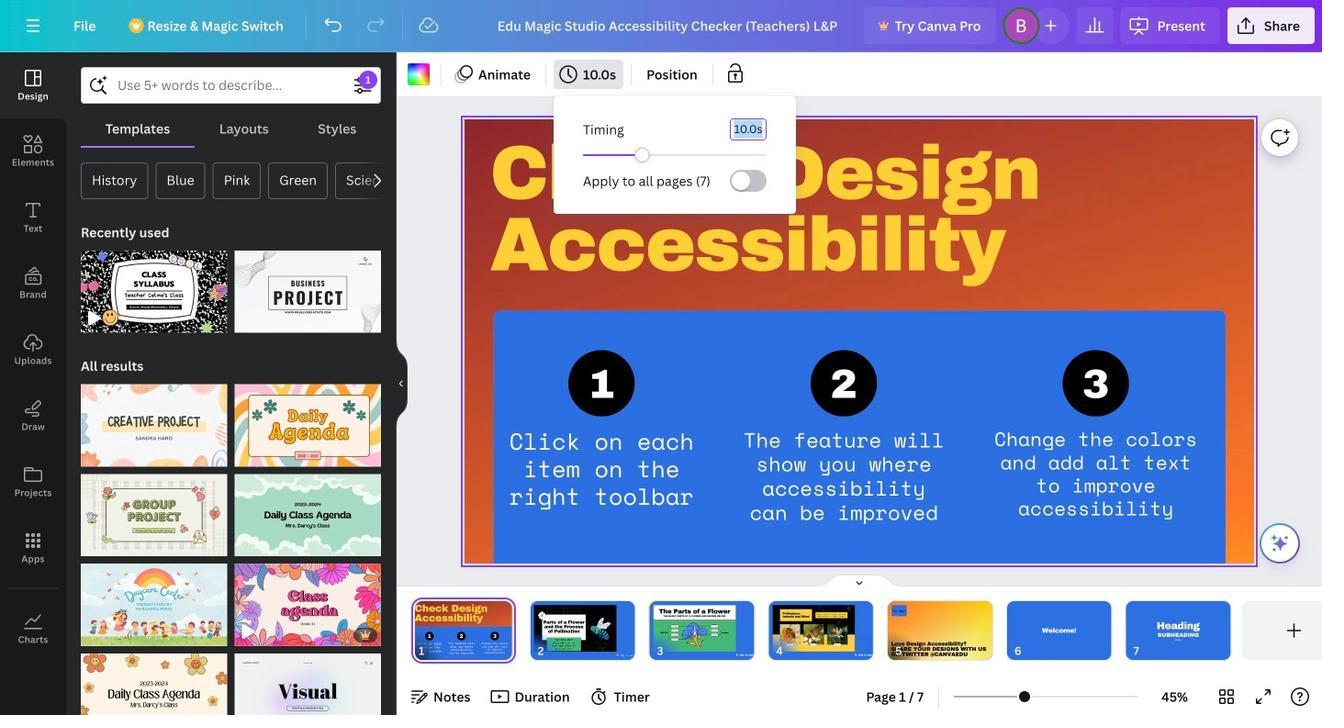 Task type: vqa. For each thing, say whether or not it's contained in the screenshot.
&
no



Task type: locate. For each thing, give the bounding box(es) containing it.
colorful scrapbook nostalgia class syllabus blank education presentation group
[[81, 240, 227, 333]]

green colorful cute aesthetic group project presentation group
[[81, 463, 227, 557]]

colorful floral illustrative class agenda presentation group
[[235, 553, 381, 647]]

grey minimalist business project presentation group
[[235, 240, 381, 333]]

orange and yellow retro flower power daily class agenda template group
[[81, 643, 227, 716]]

colorful watercolor creative project presentation group
[[81, 374, 227, 467]]

Zoom button
[[1146, 683, 1205, 712]]

gradient minimal portfolio proposal presentation group
[[235, 643, 381, 716]]

orange groovy retro daily agenda presentation group
[[235, 374, 381, 467]]

page 1 image
[[412, 602, 516, 661]]

hide pages image
[[816, 574, 904, 589]]

hide image
[[396, 340, 408, 428]]

canva assistant image
[[1270, 533, 1292, 555]]

Page title text field
[[433, 642, 440, 661]]

side panel tab list
[[0, 52, 66, 662]]

multicolor clouds daily class agenda template group
[[235, 463, 381, 557]]



Task type: describe. For each thing, give the bounding box(es) containing it.
no colour image
[[408, 63, 430, 85]]

main menu bar
[[0, 0, 1323, 52]]

Use 5+ words to describe... search field
[[118, 68, 345, 103]]

blue green colorful daycare center presentation group
[[81, 553, 227, 647]]

-- text field
[[731, 119, 766, 140]]

Design title text field
[[483, 7, 858, 44]]



